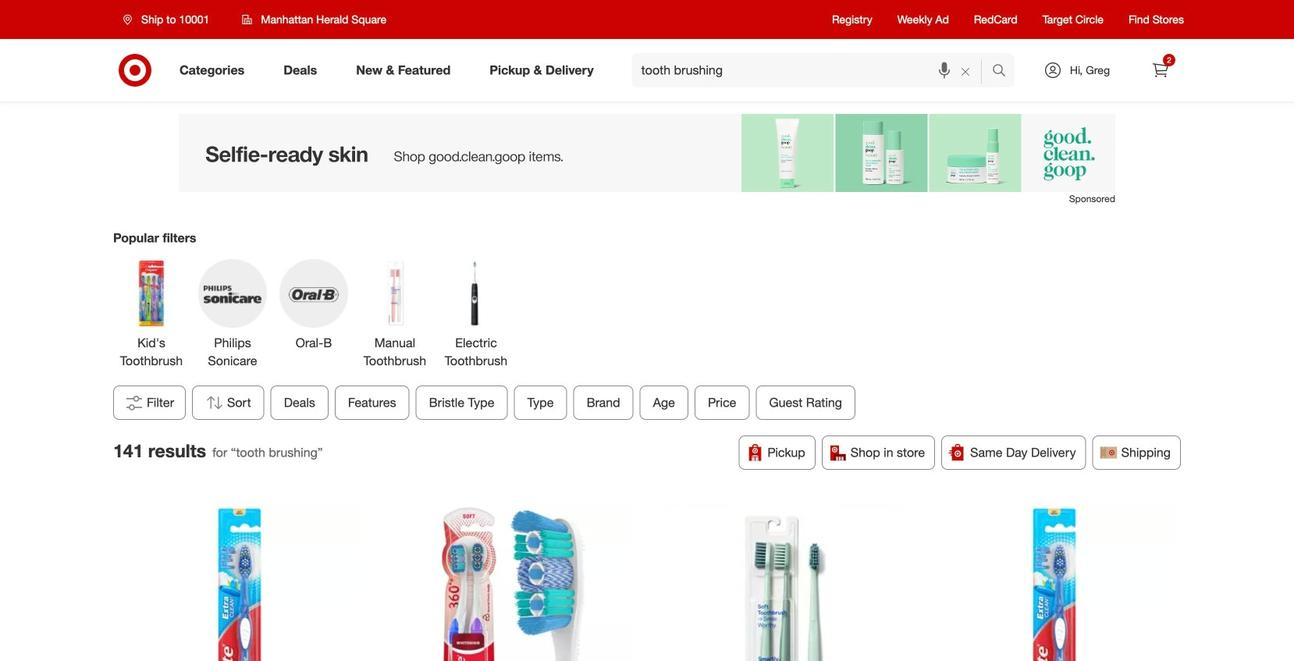 Task type: locate. For each thing, give the bounding box(es) containing it.
What can we help you find? suggestions appear below search field
[[632, 53, 996, 87]]

colgate 360 optic white whitening toothbrush soft image
[[391, 504, 632, 661], [391, 504, 632, 661]]

colgate extra clean full head soft toothbrush image
[[119, 504, 360, 661], [119, 504, 360, 661], [934, 504, 1176, 661], [934, 504, 1176, 661]]

manual toothbrush - 2ct - smartly™ image
[[663, 504, 904, 661], [663, 504, 904, 661]]

advertisement element
[[179, 114, 1116, 192]]



Task type: vqa. For each thing, say whether or not it's contained in the screenshot.
"Colgate 360 Optic White Whitening Toothbrush Soft" image
yes



